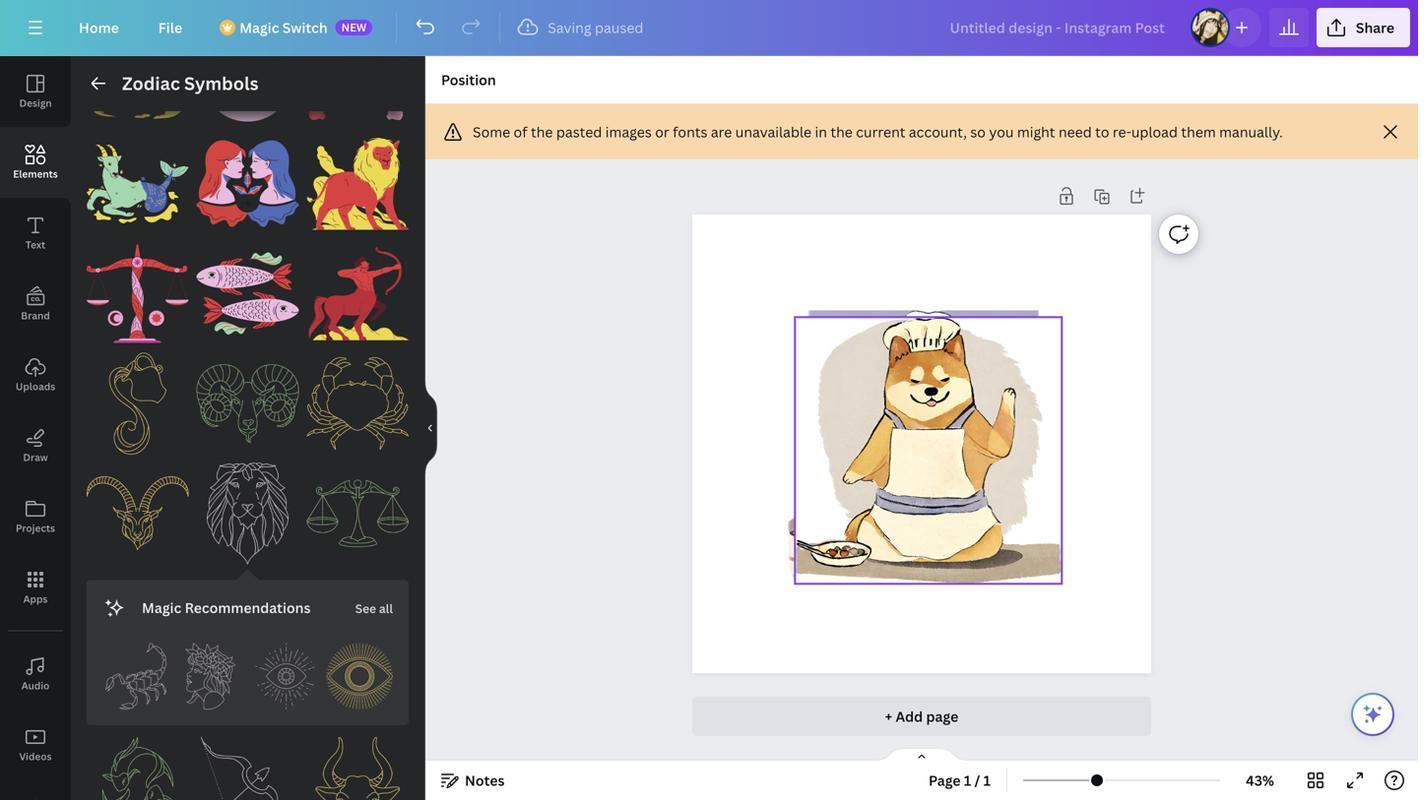 Task type: vqa. For each thing, say whether or not it's contained in the screenshot.
Teachers Link
no



Task type: locate. For each thing, give the bounding box(es) containing it.
recommendations
[[185, 599, 311, 617]]

switch
[[282, 18, 328, 37]]

text button
[[0, 198, 71, 269]]

1 horizontal spatial magic
[[240, 18, 279, 37]]

paused
[[595, 18, 643, 37]]

side panel tab list
[[0, 56, 71, 801]]

1 horizontal spatial the
[[831, 123, 853, 141]]

+ add page button
[[692, 697, 1151, 737]]

main menu bar
[[0, 0, 1418, 56]]

might
[[1017, 123, 1055, 141]]

star sign virgo image
[[197, 23, 299, 125]]

show pages image
[[875, 748, 969, 763]]

star sign capricorn image
[[87, 133, 189, 235]]

re-
[[1113, 123, 1131, 141]]

see all button
[[353, 588, 395, 628]]

1 1 from the left
[[964, 772, 971, 790]]

file button
[[143, 8, 198, 47]]

0 horizontal spatial magic
[[142, 599, 181, 617]]

star sign libra image
[[87, 243, 189, 345]]

current
[[856, 123, 906, 141]]

43% button
[[1228, 765, 1292, 797]]

projects
[[16, 522, 55, 535]]

1 horizontal spatial 1
[[984, 772, 991, 790]]

1 the from the left
[[531, 123, 553, 141]]

projects button
[[0, 482, 71, 553]]

1 vertical spatial magic
[[142, 599, 181, 617]]

some
[[473, 123, 510, 141]]

0 horizontal spatial the
[[531, 123, 553, 141]]

horoscope aquarius water jug image
[[87, 353, 189, 455]]

see all
[[355, 601, 393, 617]]

1 right /
[[984, 772, 991, 790]]

images
[[605, 123, 652, 141]]

1
[[964, 772, 971, 790], [984, 772, 991, 790]]

pasted
[[556, 123, 602, 141]]

magic for magic recommendations
[[142, 599, 181, 617]]

horoscope aries goat image
[[197, 353, 299, 455]]

group
[[87, 23, 189, 125], [197, 23, 299, 125], [307, 23, 409, 125], [87, 121, 189, 235], [197, 121, 299, 235], [307, 121, 409, 235], [197, 231, 299, 345], [307, 231, 409, 345], [87, 243, 189, 345], [87, 341, 189, 455], [197, 341, 299, 455], [307, 341, 409, 455], [87, 451, 189, 565], [197, 451, 299, 565], [307, 451, 409, 565], [102, 632, 169, 710], [177, 632, 244, 710], [252, 632, 318, 710], [326, 632, 393, 710], [87, 726, 189, 801], [307, 726, 409, 801]]

/
[[975, 772, 980, 790]]

so
[[970, 123, 986, 141]]

magic
[[240, 18, 279, 37], [142, 599, 181, 617]]

horoscope capricorn ram image
[[87, 463, 189, 565]]

elements button
[[0, 127, 71, 198]]

star sign taurus image
[[87, 23, 189, 125]]

in
[[815, 123, 827, 141]]

text
[[25, 238, 45, 252]]

the right of
[[531, 123, 553, 141]]

the right in
[[831, 123, 853, 141]]

2 the from the left
[[831, 123, 853, 141]]

magic inside main menu bar
[[240, 18, 279, 37]]

0 vertical spatial magic
[[240, 18, 279, 37]]

fonts
[[673, 123, 708, 141]]

magic left switch
[[240, 18, 279, 37]]

home
[[79, 18, 119, 37]]

1 left /
[[964, 772, 971, 790]]

+ add page
[[885, 708, 959, 726]]

horoscope taurus bull image
[[307, 738, 409, 801]]

elements
[[13, 167, 58, 181]]

all
[[379, 601, 393, 617]]

star sign leo image
[[307, 133, 409, 235]]

of
[[514, 123, 527, 141]]

43%
[[1246, 772, 1274, 790]]

magic left recommendations
[[142, 599, 181, 617]]

the
[[531, 123, 553, 141], [831, 123, 853, 141]]

horoscope cancer crab image
[[307, 353, 409, 455]]

file
[[158, 18, 182, 37]]

notes button
[[433, 765, 513, 797]]

apps
[[23, 593, 48, 606]]

videos button
[[0, 710, 71, 781]]

position
[[441, 70, 496, 89]]

0 horizontal spatial 1
[[964, 772, 971, 790]]

Design title text field
[[934, 8, 1183, 47]]

design
[[19, 97, 52, 110]]

are
[[711, 123, 732, 141]]

rustic horoscope eye image
[[326, 644, 393, 710]]

uploads button
[[0, 340, 71, 411]]

page
[[929, 772, 961, 790]]

draw
[[23, 451, 48, 464]]

audio button
[[0, 639, 71, 710]]

brand
[[21, 309, 50, 323]]

add
[[896, 708, 923, 726]]

magic for magic switch
[[240, 18, 279, 37]]

star sign sagittarius image
[[307, 243, 409, 345]]



Task type: describe. For each thing, give the bounding box(es) containing it.
new
[[341, 20, 367, 34]]

need
[[1059, 123, 1092, 141]]

some of the pasted images or fonts are unavailable in the current account, so you might need to re-upload them manually.
[[473, 123, 1283, 141]]

position button
[[433, 64, 504, 96]]

star sign gemini image
[[197, 133, 299, 235]]

share button
[[1317, 8, 1410, 47]]

horoscope pisces fish image
[[87, 738, 189, 801]]

zodiac
[[122, 71, 180, 96]]

apps button
[[0, 553, 71, 623]]

saving paused status
[[508, 16, 653, 39]]

upload
[[1131, 123, 1178, 141]]

zodiac symbols
[[122, 71, 259, 96]]

saving paused
[[548, 18, 643, 37]]

to
[[1095, 123, 1109, 141]]

share
[[1356, 18, 1395, 37]]

magic recommendations
[[142, 599, 311, 617]]

you
[[989, 123, 1014, 141]]

home link
[[63, 8, 135, 47]]

canva assistant image
[[1361, 703, 1385, 727]]

star sign pisces image
[[197, 243, 299, 345]]

videos
[[19, 750, 52, 764]]

symbols
[[184, 71, 259, 96]]

+
[[885, 708, 892, 726]]

unavailable
[[735, 123, 812, 141]]

page 1 / 1
[[929, 772, 991, 790]]

draw button
[[0, 411, 71, 482]]

saving
[[548, 18, 591, 37]]

design button
[[0, 56, 71, 127]]

magic switch
[[240, 18, 328, 37]]

notes
[[465, 772, 505, 790]]

horoscope libra scale image
[[307, 463, 409, 565]]

2 1 from the left
[[984, 772, 991, 790]]

page
[[926, 708, 959, 726]]

them
[[1181, 123, 1216, 141]]

brand button
[[0, 269, 71, 340]]

manually.
[[1219, 123, 1283, 141]]

audio
[[21, 680, 50, 693]]

star sign cancer image
[[307, 23, 409, 125]]

account,
[[909, 123, 967, 141]]

hide image
[[424, 381, 437, 476]]

see
[[355, 601, 376, 617]]

or
[[655, 123, 669, 141]]

uploads
[[16, 380, 55, 393]]



